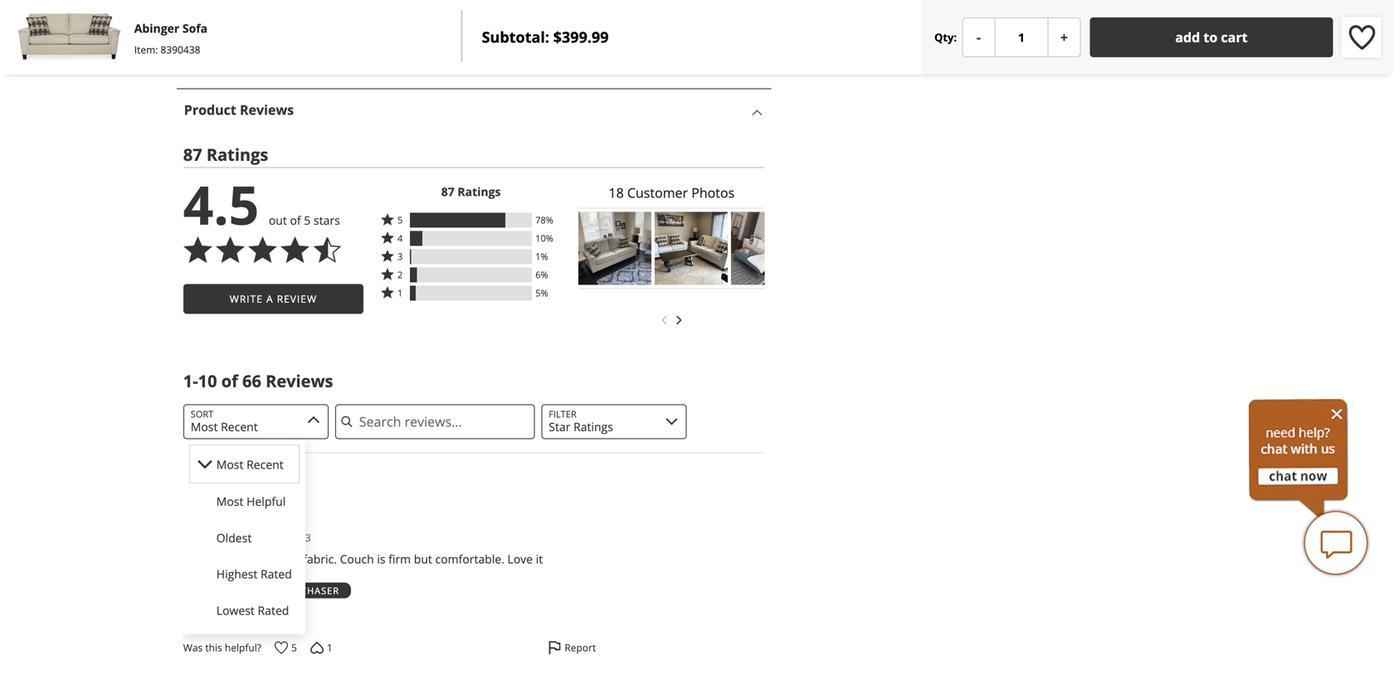 Task type: vqa. For each thing, say whether or not it's contained in the screenshot.


Task type: describe. For each thing, give the bounding box(es) containing it.
87 ratings for the '87 ratings' heading to the top
[[183, 143, 268, 166]]

recent inside option
[[247, 457, 284, 472]]

star  full image for 5
[[381, 213, 394, 226]]

flag off image
[[548, 641, 561, 655]]

4
[[398, 232, 403, 244]]

helpful off image
[[275, 641, 288, 655]]

it
[[536, 552, 543, 567]]

0 vertical spatial 87
[[183, 143, 202, 166]]

purchased
[[183, 531, 232, 545]]

most for most helpful
[[216, 494, 244, 510]]

10%
[[535, 232, 553, 244]]

product
[[184, 101, 236, 119]]

1 vertical spatial love
[[508, 552, 533, 567]]

qty:
[[935, 30, 957, 45]]

1 button
[[310, 638, 333, 658]]

caret down image
[[307, 413, 320, 427]]

customer
[[627, 184, 688, 202]]

lowest rated
[[216, 603, 289, 618]]

this
[[205, 641, 222, 655]]

go to previous visual content image
[[659, 315, 669, 325]]

10
[[198, 370, 217, 393]]

highest rated
[[216, 566, 292, 582]]

star  full image for 3
[[381, 249, 394, 263]]

most recent option
[[190, 446, 299, 483]]

highest
[[216, 566, 258, 582]]

love inside love my sofa purchased on may 20, 2023
[[183, 504, 222, 527]]

write a review
[[230, 292, 317, 306]]

unhelpful off image
[[310, 641, 324, 655]]

add to cart button
[[1090, 17, 1333, 57]]

4,
[[201, 618, 209, 632]]

on
[[235, 531, 247, 545]]

write a review button
[[183, 284, 364, 314]]

most helpful
[[216, 494, 286, 510]]

chat bubble mobile view image
[[1303, 510, 1369, 577]]

1-
[[183, 370, 198, 393]]

$399.99
[[553, 27, 609, 47]]

1%
[[535, 250, 548, 263]]

1 vertical spatial 87
[[441, 184, 455, 200]]

abinger sofa item: 8390438
[[134, 20, 208, 56]]

jun
[[183, 618, 198, 632]]

66
[[242, 370, 261, 393]]

3
[[398, 250, 403, 263]]

1 vertical spatial 87 ratings heading
[[381, 184, 561, 200]]

report button
[[548, 638, 596, 658]]

abinger
[[134, 20, 179, 36]]

1 vertical spatial reviews
[[266, 370, 333, 393]]

reviews inside dropdown button
[[240, 101, 294, 119]]

0 horizontal spatial of
[[221, 370, 238, 393]]

ratings for the '87 ratings' heading to the top
[[207, 143, 268, 166]]

love my sofa purchased on may 20, 2023
[[183, 504, 311, 545]]

recent inside sort most recent
[[221, 419, 258, 435]]

lowest
[[216, 603, 255, 618]]

to
[[1204, 28, 1218, 46]]

add
[[1175, 28, 1200, 46]]

check image
[[197, 457, 213, 473]]

rated for highest rated
[[261, 566, 292, 582]]

5%
[[535, 287, 548, 299]]

sort most recent
[[191, 408, 258, 435]]

perfect size, ultra soft fabric. couch is firm but comfortable. love it
[[183, 552, 543, 567]]

ultra
[[251, 552, 277, 567]]

5 inside 'button'
[[291, 641, 297, 655]]

rated for lowest rated
[[258, 603, 289, 618]]

2
[[398, 268, 403, 281]]

my
[[226, 504, 252, 527]]

helpful?
[[225, 641, 261, 655]]

star  full image up the sofa
[[253, 480, 273, 500]]

stars
[[314, 212, 340, 228]]

product reviews button
[[177, 89, 771, 131]]



Task type: locate. For each thing, give the bounding box(es) containing it.
search image
[[340, 415, 353, 429]]

was
[[183, 641, 203, 655]]

18 customer photos
[[609, 184, 735, 202]]

most inside option
[[216, 457, 244, 472]]

87 ratings heading down product reviews dropdown button at top
[[183, 143, 765, 166]]

most right check icon
[[216, 457, 244, 472]]

comfortable.
[[435, 552, 505, 567]]

78%
[[535, 214, 553, 226]]

list box containing most recent
[[183, 439, 305, 635]]

ratings
[[207, 143, 268, 166], [458, 184, 501, 200], [574, 419, 613, 435]]

0 vertical spatial most
[[191, 419, 218, 435]]

1-10 of 66 reviews heading
[[183, 370, 333, 393]]

star  full image
[[381, 268, 394, 281], [381, 286, 394, 299], [183, 480, 203, 500], [206, 480, 226, 500], [230, 480, 250, 500], [276, 480, 296, 500]]

filter
[[549, 408, 577, 420]]

87 ratings down "product reviews"
[[183, 143, 268, 166]]

out of 5 stars
[[269, 212, 340, 228]]

2 vertical spatial most
[[216, 494, 244, 510]]

pagination navigation
[[579, 289, 765, 347]]

1 horizontal spatial 1
[[398, 287, 403, 299]]

0 vertical spatial recent
[[221, 419, 258, 435]]

1 vertical spatial 1
[[327, 641, 333, 655]]

abinger sofa, natural, large image
[[17, 12, 122, 63]]

1 vertical spatial most
[[216, 457, 244, 472]]

height:
[[206, 22, 248, 37]]

star  full image left 3
[[381, 249, 394, 263]]

love left it
[[508, 552, 533, 567]]

1 vertical spatial ratings
[[458, 184, 501, 200]]

subtotal: $399.99
[[482, 27, 609, 47]]

ratings right star on the bottom left of page
[[574, 419, 613, 435]]

0 vertical spatial 87 ratings
[[183, 143, 268, 166]]

18 customer photos heading
[[579, 184, 765, 202]]

1 vertical spatial 2023
[[212, 618, 234, 632]]

reviews
[[240, 101, 294, 119], [266, 370, 333, 393]]

most for most recent
[[216, 457, 244, 472]]

87 ratings down product reviews dropdown button at top
[[441, 184, 501, 200]]

rated up verified purchaser
[[261, 566, 292, 582]]

of
[[290, 212, 301, 228], [221, 370, 238, 393]]

jun 4, 2023
[[183, 618, 234, 632]]

1 down 2
[[398, 287, 403, 299]]

write
[[230, 292, 263, 306]]

2023 right 20,
[[288, 531, 311, 545]]

filter star ratings
[[549, 408, 613, 435]]

None text field
[[995, 17, 1049, 57]]

add to cart
[[1175, 28, 1248, 46]]

verified
[[233, 585, 277, 597]]

6%
[[535, 268, 548, 281]]

1 horizontal spatial ratings
[[458, 184, 501, 200]]

most up check icon
[[191, 419, 218, 435]]

ratings down "product reviews"
[[207, 143, 268, 166]]

5 up 4 on the top left of page
[[398, 214, 403, 226]]

2 horizontal spatial 5
[[398, 214, 403, 226]]

submitted by maria c image
[[655, 212, 728, 285]]

0 vertical spatial of
[[290, 212, 301, 228]]

1 horizontal spatial 87
[[441, 184, 455, 200]]

oldest
[[216, 530, 252, 546]]

sofa
[[182, 20, 208, 36]]

0 horizontal spatial 2023
[[212, 618, 234, 632]]

1 horizontal spatial love
[[508, 552, 533, 567]]

1 horizontal spatial of
[[290, 212, 301, 228]]

most inside sort most recent
[[191, 419, 218, 435]]

2 horizontal spatial ratings
[[574, 419, 613, 435]]

a
[[266, 292, 274, 306]]

0 horizontal spatial 87 ratings
[[183, 143, 268, 166]]

0 horizontal spatial 87
[[183, 143, 202, 166]]

2023 right 4,
[[212, 618, 234, 632]]

0 vertical spatial ratings
[[207, 143, 268, 166]]

soft
[[280, 552, 300, 567]]

is
[[377, 552, 386, 567]]

4.5
[[183, 168, 259, 241]]

purchaser
[[280, 585, 339, 597]]

caret down image
[[665, 415, 678, 429]]

verified purchaser
[[233, 585, 339, 597]]

helpful
[[247, 494, 286, 510]]

subtotal:
[[482, 27, 549, 47]]

87 ratings
[[183, 143, 268, 166], [441, 184, 501, 200]]

5 left stars
[[304, 212, 311, 228]]

ratings for bottom the '87 ratings' heading
[[458, 184, 501, 200]]

star
[[549, 419, 571, 435]]

2 vertical spatial ratings
[[574, 419, 613, 435]]

review
[[277, 292, 317, 306]]

0 vertical spatial 1
[[398, 287, 403, 299]]

item:
[[134, 43, 158, 56]]

report
[[565, 641, 596, 655]]

0 horizontal spatial 5
[[291, 641, 297, 655]]

None button
[[962, 17, 996, 57], [1048, 17, 1081, 57], [962, 17, 996, 57], [1048, 17, 1081, 57]]

1 horizontal spatial 2023
[[288, 531, 311, 545]]

may
[[250, 531, 269, 545]]

love up 'purchased'
[[183, 504, 222, 527]]

1 horizontal spatial 87 ratings
[[441, 184, 501, 200]]

1 vertical spatial of
[[221, 370, 238, 393]]

1 right unhelpful off image
[[327, 641, 333, 655]]

1 vertical spatial rated
[[258, 603, 289, 618]]

1 inside button
[[327, 641, 333, 655]]

87 ratings heading
[[183, 143, 765, 166], [381, 184, 561, 200]]

1 horizontal spatial 5
[[304, 212, 311, 228]]

photos
[[692, 184, 735, 202]]

1 vertical spatial 87 ratings
[[441, 184, 501, 200]]

0 vertical spatial 87 ratings heading
[[183, 143, 765, 166]]

couch
[[340, 552, 374, 567]]

star  full image
[[381, 213, 394, 226], [381, 231, 394, 244], [381, 249, 394, 263], [253, 480, 273, 500]]

1-10 of 66 reviews
[[183, 370, 333, 393]]

reviews up caret down icon
[[266, 370, 333, 393]]

dialogue message for liveperson image
[[1249, 399, 1349, 519]]

1 vertical spatial recent
[[247, 457, 284, 472]]

most
[[191, 419, 218, 435], [216, 457, 244, 472], [216, 494, 244, 510]]

1
[[398, 287, 403, 299], [327, 641, 333, 655]]

perfect
[[183, 552, 222, 567]]

go to next visual content image
[[674, 315, 684, 325]]

0 vertical spatial 2023
[[288, 531, 311, 545]]

8390438
[[161, 43, 200, 56]]

recent up most recent option
[[221, 419, 258, 435]]

star  full image left 4 on the top left of page
[[381, 231, 394, 244]]

0 vertical spatial reviews
[[240, 101, 294, 119]]

ratings down product reviews dropdown button at top
[[458, 184, 501, 200]]

star  full image for 4
[[381, 231, 394, 244]]

product reviews
[[184, 101, 294, 119]]

of left 66
[[221, 370, 238, 393]]

love
[[183, 504, 222, 527], [508, 552, 533, 567]]

Search reviews… text field
[[335, 405, 535, 439]]

out
[[269, 212, 287, 228]]

87
[[183, 143, 202, 166], [441, 184, 455, 200]]

but
[[414, 552, 432, 567]]

0 horizontal spatial ratings
[[207, 143, 268, 166]]

size,
[[225, 552, 248, 567]]

most recent
[[216, 457, 284, 472]]

list box
[[183, 439, 305, 635]]

20,
[[272, 531, 286, 545]]

rated down verified purchaser
[[258, 603, 289, 618]]

star  full image right stars
[[381, 213, 394, 226]]

0 vertical spatial rated
[[261, 566, 292, 582]]

rated
[[261, 566, 292, 582], [258, 603, 289, 618]]

reviews right product
[[240, 101, 294, 119]]

18
[[609, 184, 624, 202]]

5 button
[[275, 638, 297, 658]]

0 vertical spatial love
[[183, 504, 222, 527]]

most left helpful
[[216, 494, 244, 510]]

recent up helpful
[[247, 457, 284, 472]]

0 horizontal spatial love
[[183, 504, 222, 527]]

was this helpful?
[[183, 641, 261, 655]]

recent
[[221, 419, 258, 435], [247, 457, 284, 472]]

87 ratings heading up 78%
[[381, 184, 561, 200]]

2023
[[288, 531, 311, 545], [212, 618, 234, 632]]

5 right helpful off image
[[291, 641, 297, 655]]

ratings inside filter star ratings
[[574, 419, 613, 435]]

cart
[[1221, 28, 1248, 46]]

of right out
[[290, 212, 301, 228]]

fabric.
[[303, 552, 337, 567]]

submitted by fara a image
[[731, 212, 804, 285]]

5
[[304, 212, 311, 228], [398, 214, 403, 226], [291, 641, 297, 655]]

87 ratings for bottom the '87 ratings' heading
[[441, 184, 501, 200]]

sofa
[[257, 504, 291, 527]]

2023 inside love my sofa purchased on may 20, 2023
[[288, 531, 311, 545]]

0 horizontal spatial 1
[[327, 641, 333, 655]]

submitted by dennis o image
[[579, 212, 652, 285]]

firm
[[389, 552, 411, 567]]

sort
[[191, 408, 213, 420]]



